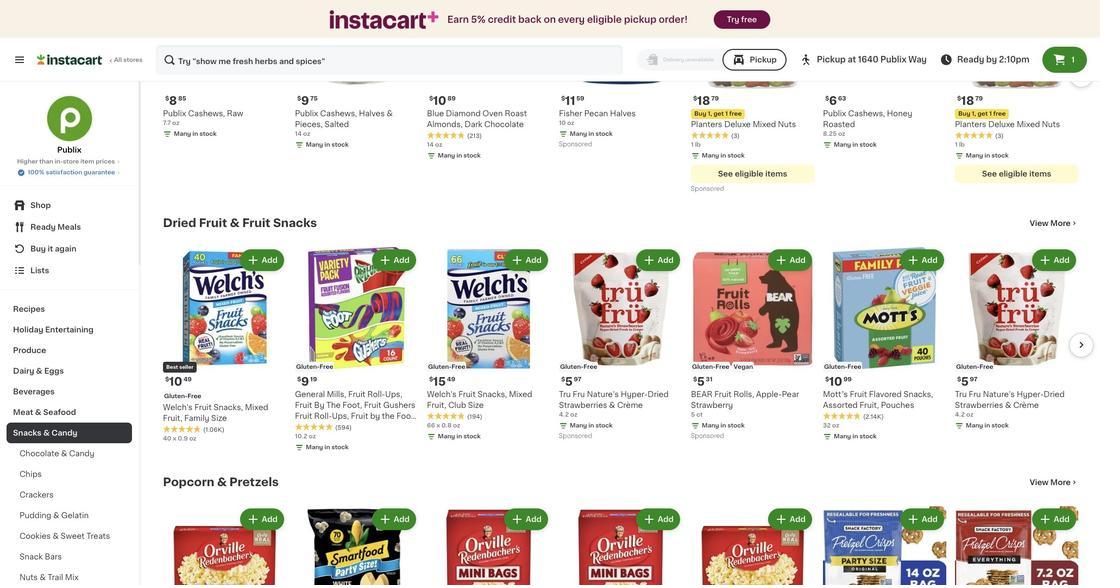 Task type: locate. For each thing, give the bounding box(es) containing it.
$ inside $ 5 31
[[693, 376, 697, 382]]

2 4.2 from the left
[[955, 412, 965, 418]]

welch's down $ 15 49
[[427, 390, 457, 398]]

0 vertical spatial foot,
[[343, 401, 362, 409]]

welch's inside welch's fruit snacks, mixed fruit, family size
[[163, 403, 193, 411]]

1 horizontal spatial hyper-
[[1017, 390, 1044, 398]]

1 horizontal spatial $ 18 79
[[957, 95, 983, 106]]

publix inside publix cashews, halves & pieces, salted 14 oz
[[295, 110, 318, 117]]

0 vertical spatial more
[[1050, 219, 1071, 227]]

2 crème from the left
[[1013, 401, 1039, 409]]

by up variety
[[370, 412, 380, 420]]

1 cashews, from the left
[[188, 110, 225, 117]]

2 horizontal spatial dried
[[1044, 390, 1065, 398]]

1 horizontal spatial dried
[[648, 390, 669, 398]]

vegan
[[734, 364, 753, 370]]

snacks, up pouches
[[904, 390, 933, 398]]

1 vertical spatial 9
[[301, 376, 309, 387]]

popcorn & pretzels
[[163, 476, 279, 488]]

0 vertical spatial view
[[1030, 219, 1049, 227]]

9 left 75 at the top of the page
[[301, 95, 309, 106]]

$ 18 79
[[693, 95, 719, 106], [957, 95, 983, 106]]

snacks, inside mott's fruit flavored snacks, assorted fruit, pouches
[[904, 390, 933, 398]]

lb for 1st see eligible items button from the right
[[959, 142, 965, 148]]

get down 'service type' group on the right of page
[[714, 111, 724, 117]]

the
[[326, 401, 341, 409]]

size up '(194)'
[[468, 401, 484, 409]]

add
[[262, 256, 278, 264], [394, 256, 410, 264], [526, 256, 542, 264], [658, 256, 674, 264], [790, 256, 806, 264], [922, 256, 938, 264], [1054, 256, 1070, 264], [262, 515, 278, 523], [394, 515, 410, 523], [526, 515, 542, 523], [658, 515, 674, 523], [790, 515, 806, 523], [922, 515, 938, 523], [1054, 515, 1070, 523]]

snacks, inside welch's fruit snacks, mixed fruit, family size
[[214, 403, 243, 411]]

foot, right the
[[343, 401, 362, 409]]

0 horizontal spatial foot,
[[343, 401, 362, 409]]

chocolate
[[484, 120, 524, 128], [20, 450, 59, 457]]

2 items from the left
[[1029, 170, 1051, 177]]

sweet
[[61, 532, 85, 540]]

1 horizontal spatial see eligible items
[[982, 170, 1051, 177]]

4.2
[[559, 412, 569, 418], [955, 412, 965, 418]]

1 vertical spatial by
[[370, 412, 380, 420]]

snacks, up '(194)'
[[478, 390, 507, 398]]

1 horizontal spatial 49
[[447, 376, 455, 382]]

cashews, inside publix cashews, halves & pieces, salted 14 oz
[[320, 110, 357, 117]]

welch's inside welch's fruit snacks, mixed fruit, club size
[[427, 390, 457, 398]]

recipes
[[13, 305, 45, 313]]

product group
[[559, 0, 682, 150], [691, 0, 814, 195], [955, 0, 1078, 183], [163, 247, 286, 443], [295, 247, 418, 454], [427, 247, 550, 443], [559, 247, 682, 442], [691, 247, 814, 442], [823, 247, 946, 443], [955, 247, 1078, 432], [163, 506, 286, 585], [295, 506, 418, 585], [427, 506, 550, 585], [559, 506, 682, 585], [691, 506, 814, 585], [823, 506, 946, 585], [955, 506, 1078, 585]]

pickup at 1640 publix way button
[[800, 45, 927, 75]]

sponsored badge image for $ 5 31
[[691, 433, 724, 439]]

0 horizontal spatial buy 1, get 1 free
[[694, 111, 742, 117]]

0 horizontal spatial pickup
[[750, 56, 777, 64]]

fruit, inside welch's fruit snacks, mixed fruit, family size
[[163, 414, 182, 422]]

0 horizontal spatial 79
[[711, 95, 719, 101]]

halves inside publix cashews, halves & pieces, salted 14 oz
[[359, 110, 385, 117]]

mixed inside welch's fruit snacks, mixed fruit, family size
[[245, 403, 268, 411]]

2 9 from the top
[[301, 376, 309, 387]]

0 horizontal spatial strawberries
[[559, 401, 607, 409]]

publix up pieces,
[[295, 110, 318, 117]]

fruit, up (2.14k) at the right bottom of the page
[[860, 401, 879, 409]]

lb
[[695, 142, 701, 148], [959, 142, 965, 148]]

higher than in-store item prices
[[17, 159, 115, 165]]

&
[[387, 110, 393, 117], [230, 217, 240, 229], [36, 367, 42, 375], [609, 401, 615, 409], [1005, 401, 1011, 409], [35, 409, 41, 416], [43, 429, 50, 437], [61, 450, 67, 457], [217, 476, 227, 488], [53, 512, 59, 519], [53, 532, 59, 540], [40, 574, 46, 581]]

pickup
[[817, 55, 846, 64], [750, 56, 777, 64]]

bear
[[691, 390, 712, 398]]

2 1 lb from the left
[[955, 142, 965, 148]]

snacks, inside welch's fruit snacks, mixed fruit, club size
[[478, 390, 507, 398]]

0 vertical spatial chocolate
[[484, 120, 524, 128]]

1 halves from the left
[[359, 110, 385, 117]]

back
[[518, 15, 542, 24]]

2 more from the top
[[1050, 478, 1071, 486]]

49 inside $ 15 49
[[447, 376, 455, 382]]

1 items from the left
[[765, 170, 787, 177]]

welch's up family on the left
[[163, 403, 193, 411]]

view more link for dried fruit & fruit snacks
[[1030, 218, 1078, 229]]

10 left 89
[[433, 95, 446, 106]]

in
[[193, 131, 198, 137], [589, 131, 594, 137], [325, 142, 330, 148], [853, 142, 858, 148], [457, 152, 462, 158], [721, 152, 726, 158], [985, 152, 990, 158], [589, 422, 594, 428], [721, 422, 726, 428], [985, 422, 990, 428], [457, 433, 462, 439], [853, 433, 858, 439], [325, 444, 330, 450]]

1 horizontal spatial $ 5 97
[[957, 376, 978, 387]]

$ inside $ 10 99
[[825, 376, 829, 382]]

cashews, up roasted
[[848, 110, 885, 117]]

1 view more link from the top
[[1030, 218, 1078, 229]]

2 see from the left
[[982, 170, 997, 177]]

deluxe
[[724, 120, 751, 128], [988, 120, 1015, 128]]

0 horizontal spatial get
[[714, 111, 724, 117]]

foot, down gushers
[[397, 412, 416, 420]]

1 horizontal spatial buy 1, get 1 free
[[958, 111, 1006, 117]]

assorted
[[823, 401, 858, 409]]

express icon image
[[330, 11, 439, 29]]

1 horizontal spatial nature's
[[983, 390, 1015, 398]]

0 horizontal spatial see eligible items button
[[691, 164, 814, 183]]

credit
[[488, 15, 516, 24]]

2 horizontal spatial nuts
[[1042, 120, 1060, 128]]

Search field
[[156, 46, 622, 74]]

1 vertical spatial chocolate
[[20, 450, 59, 457]]

cashews,
[[188, 110, 225, 117], [320, 110, 357, 117], [848, 110, 885, 117]]

1 horizontal spatial tru
[[955, 390, 967, 398]]

size for family
[[211, 414, 227, 422]]

x inside 'product' group
[[437, 422, 440, 428]]

store
[[63, 159, 79, 165]]

1 horizontal spatial (3)
[[995, 133, 1004, 139]]

(594)
[[335, 425, 352, 431]]

1 vertical spatial view
[[1030, 478, 1049, 486]]

ready down shop
[[30, 223, 56, 231]]

sponsored badge image inside 'product' group
[[559, 141, 592, 148]]

0 vertical spatial roll-
[[367, 390, 385, 398]]

fruit inside bear fruit rolls, apple-pear strawberry 5 ct
[[714, 390, 732, 398]]

2 horizontal spatial fruit,
[[860, 401, 879, 409]]

79 down ready by 2:10pm link
[[975, 95, 983, 101]]

snacks, up "(1.06k)"
[[214, 403, 243, 411]]

every
[[558, 15, 585, 24]]

gushers,
[[295, 423, 329, 431]]

many
[[174, 131, 191, 137], [570, 131, 587, 137], [306, 142, 323, 148], [834, 142, 851, 148], [438, 152, 455, 158], [702, 152, 719, 158], [966, 152, 983, 158], [570, 422, 587, 428], [702, 422, 719, 428], [966, 422, 983, 428], [438, 433, 455, 439], [834, 433, 851, 439], [306, 444, 323, 450]]

1 horizontal spatial size
[[468, 401, 484, 409]]

10 left 99
[[829, 376, 842, 387]]

14 oz
[[427, 142, 442, 148]]

0 vertical spatial ups,
[[385, 390, 402, 398]]

publix up roasted
[[823, 110, 846, 117]]

0 horizontal spatial lb
[[695, 142, 701, 148]]

2 tru fru nature's hyper-dried strawberries & crème 4.2 oz from the left
[[955, 390, 1065, 418]]

publix up 7.7
[[163, 110, 186, 117]]

79 down 'service type' group on the right of page
[[711, 95, 719, 101]]

holiday
[[13, 326, 43, 334]]

ups, up (594)
[[332, 412, 349, 420]]

fruit, up 40
[[163, 414, 182, 422]]

0 horizontal spatial fruit,
[[163, 414, 182, 422]]

$ 18 79 down ready by 2:10pm link
[[957, 95, 983, 106]]

1 horizontal spatial see eligible items button
[[955, 164, 1078, 183]]

cashews, inside "publix cashews, honey roasted 8.25 oz"
[[848, 110, 885, 117]]

6
[[829, 95, 837, 106]]

chocolate down oven
[[484, 120, 524, 128]]

& inside cookies & sweet treats 'link'
[[53, 532, 59, 540]]

14 down almonds,
[[427, 142, 434, 148]]

2 horizontal spatial snacks
[[331, 423, 358, 431]]

more
[[1050, 219, 1071, 227], [1050, 478, 1071, 486]]

roll- up the
[[367, 390, 385, 398]]

0 horizontal spatial nature's
[[587, 390, 619, 398]]

1 horizontal spatial 1 lb
[[955, 142, 965, 148]]

0 vertical spatial x
[[437, 422, 440, 428]]

0 horizontal spatial tru
[[559, 390, 571, 398]]

1 horizontal spatial crème
[[1013, 401, 1039, 409]]

mixed inside welch's fruit snacks, mixed fruit, club size
[[509, 390, 532, 398]]

planters
[[691, 120, 722, 128], [955, 120, 986, 128]]

1 item carousel region from the top
[[148, 0, 1094, 199]]

& inside popcorn & pretzels "link"
[[217, 476, 227, 488]]

$ 18 79 down 'service type' group on the right of page
[[693, 95, 719, 106]]

publix logo image
[[45, 95, 93, 142]]

1 horizontal spatial get
[[978, 111, 988, 117]]

$ inside $ 15 49
[[429, 376, 433, 382]]

(213)
[[467, 133, 482, 139]]

0 horizontal spatial planters deluxe mixed nuts
[[691, 120, 796, 128]]

2 view more from the top
[[1030, 478, 1071, 486]]

size inside welch's fruit snacks, mixed fruit, club size
[[468, 401, 484, 409]]

mix
[[65, 574, 79, 581]]

2 view from the top
[[1030, 478, 1049, 486]]

10 down fisher
[[559, 120, 566, 126]]

almonds,
[[427, 120, 463, 128]]

fruit, left club
[[427, 401, 446, 409]]

1 vertical spatial view more
[[1030, 478, 1071, 486]]

pack
[[389, 423, 407, 431]]

0 horizontal spatial 18
[[697, 95, 710, 106]]

nuts
[[778, 120, 796, 128], [1042, 120, 1060, 128], [20, 574, 38, 581]]

31
[[706, 376, 712, 382]]

& inside dried fruit & fruit snacks link
[[230, 217, 240, 229]]

view for popcorn & pretzels
[[1030, 478, 1049, 486]]

0 horizontal spatial 97
[[574, 376, 581, 382]]

dried fruit & fruit snacks link
[[163, 217, 317, 230]]

10
[[433, 95, 446, 106], [559, 120, 566, 126], [169, 376, 182, 387], [829, 376, 842, 387]]

ready meals link
[[7, 216, 132, 238]]

0 vertical spatial 14
[[295, 131, 302, 137]]

& inside publix cashews, halves & pieces, salted 14 oz
[[387, 110, 393, 117]]

1 tru from the left
[[559, 390, 571, 398]]

0 vertical spatial size
[[468, 401, 484, 409]]

1 deluxe from the left
[[724, 120, 751, 128]]

1 horizontal spatial cashews,
[[320, 110, 357, 117]]

0 vertical spatial view more link
[[1030, 218, 1078, 229]]

view more for dried fruit & fruit snacks
[[1030, 219, 1071, 227]]

0 horizontal spatial items
[[765, 170, 787, 177]]

buy 1, get 1 free down ready by 2:10pm link
[[958, 111, 1006, 117]]

candy for chocolate & candy
[[69, 450, 94, 457]]

cashews, inside publix cashews, raw 7.7 oz
[[188, 110, 225, 117]]

1 horizontal spatial tru fru nature's hyper-dried strawberries & crème 4.2 oz
[[955, 390, 1065, 418]]

0 horizontal spatial planters
[[691, 120, 722, 128]]

0 horizontal spatial 14
[[295, 131, 302, 137]]

1 horizontal spatial deluxe
[[988, 120, 1015, 128]]

14 down pieces,
[[295, 131, 302, 137]]

fruit inside welch's fruit snacks, mixed fruit, family size
[[194, 403, 212, 411]]

ready left 2:10pm
[[957, 55, 984, 64]]

$ 5 97
[[561, 376, 581, 387], [957, 376, 978, 387]]

49 right 15
[[447, 376, 455, 382]]

$ 5 31
[[693, 376, 712, 387]]

by left 2:10pm
[[986, 55, 997, 64]]

trail
[[48, 574, 63, 581]]

1 lb from the left
[[695, 142, 701, 148]]

size up "(1.06k)"
[[211, 414, 227, 422]]

0 vertical spatial welch's
[[427, 390, 457, 398]]

publix inside popup button
[[881, 55, 907, 64]]

buy it again link
[[7, 238, 132, 260]]

produce link
[[7, 340, 132, 361]]

1 horizontal spatial pickup
[[817, 55, 846, 64]]

2 deluxe from the left
[[988, 120, 1015, 128]]

welch's for club
[[427, 390, 457, 398]]

1 $ 18 79 from the left
[[693, 95, 719, 106]]

1 horizontal spatial 1,
[[972, 111, 976, 117]]

1 horizontal spatial ready
[[957, 55, 984, 64]]

snacks, for welch's fruit snacks, mixed fruit, family size
[[214, 403, 243, 411]]

mixed
[[753, 120, 776, 128], [1017, 120, 1040, 128], [509, 390, 532, 398], [245, 403, 268, 411]]

1 horizontal spatial 18
[[961, 95, 974, 106]]

1 more from the top
[[1050, 219, 1071, 227]]

1 horizontal spatial strawberries
[[955, 401, 1003, 409]]

roll-
[[367, 390, 385, 398], [314, 412, 332, 420]]

candy
[[51, 429, 77, 437], [69, 450, 94, 457]]

0.9
[[178, 436, 188, 441]]

2 nature's from the left
[[983, 390, 1015, 398]]

size inside welch's fruit snacks, mixed fruit, family size
[[211, 414, 227, 422]]

roll- down by
[[314, 412, 332, 420]]

pickup for pickup at 1640 publix way
[[817, 55, 846, 64]]

49 down seller
[[183, 376, 192, 382]]

by inside general mills, fruit roll-ups, fruit by the foot, fruit gushers fruit roll-ups, fruit by the foot, gushers, snacks variety pack
[[370, 412, 380, 420]]

get down ready by 2:10pm link
[[978, 111, 988, 117]]

welch's fruit snacks, mixed fruit, club size
[[427, 390, 532, 409]]

0 horizontal spatial deluxe
[[724, 120, 751, 128]]

0 horizontal spatial by
[[370, 412, 380, 420]]

$
[[165, 95, 169, 101], [297, 95, 301, 101], [429, 95, 433, 101], [561, 95, 565, 101], [693, 95, 697, 101], [825, 95, 829, 101], [957, 95, 961, 101], [165, 376, 169, 382], [297, 376, 301, 382], [429, 376, 433, 382], [561, 376, 565, 382], [693, 376, 697, 382], [825, 376, 829, 382], [957, 376, 961, 382]]

buy for 1st see eligible items button from the right
[[958, 111, 970, 117]]

1 horizontal spatial buy
[[694, 111, 706, 117]]

14 inside publix cashews, halves & pieces, salted 14 oz
[[295, 131, 302, 137]]

2 view more link from the top
[[1030, 477, 1078, 488]]

cashews, left "raw"
[[188, 110, 225, 117]]

1 horizontal spatial planters
[[955, 120, 986, 128]]

ups, up gushers
[[385, 390, 402, 398]]

salted
[[325, 120, 349, 128]]

treats
[[87, 532, 110, 540]]

nuts & trail mix link
[[7, 567, 132, 585]]

2 18 from the left
[[961, 95, 974, 106]]

2 horizontal spatial snacks,
[[904, 390, 933, 398]]

fruit, inside welch's fruit snacks, mixed fruit, club size
[[427, 401, 446, 409]]

2 hyper- from the left
[[1017, 390, 1044, 398]]

1 horizontal spatial halves
[[610, 110, 636, 117]]

cashews, up salted
[[320, 110, 357, 117]]

1 vertical spatial more
[[1050, 478, 1071, 486]]

1 see from the left
[[718, 170, 733, 177]]

2 horizontal spatial buy
[[958, 111, 970, 117]]

0 horizontal spatial fru
[[573, 390, 585, 398]]

& inside the dairy & eggs link
[[36, 367, 42, 375]]

fruit inside mott's fruit flavored snacks, assorted fruit, pouches
[[850, 390, 867, 398]]

0 horizontal spatial 49
[[183, 376, 192, 382]]

publix inside "publix cashews, honey roasted 8.25 oz"
[[823, 110, 846, 117]]

2 item carousel region from the top
[[148, 243, 1094, 458]]

1 view from the top
[[1030, 219, 1049, 227]]

item carousel region
[[148, 0, 1094, 199], [148, 243, 1094, 458]]

2 (3) from the left
[[995, 133, 1004, 139]]

fruit, for welch's fruit snacks, mixed fruit, family size
[[163, 414, 182, 422]]

1 fru from the left
[[573, 390, 585, 398]]

candy for snacks & candy
[[51, 429, 77, 437]]

product group containing 9
[[295, 247, 418, 454]]

2 $ 18 79 from the left
[[957, 95, 983, 106]]

1 vertical spatial candy
[[69, 450, 94, 457]]

service type group
[[637, 49, 787, 71]]

cashews, for 8
[[188, 110, 225, 117]]

0 horizontal spatial cashews,
[[188, 110, 225, 117]]

welch's
[[427, 390, 457, 398], [163, 403, 193, 411]]

publix for 9
[[295, 110, 318, 117]]

candy down the seafood
[[51, 429, 77, 437]]

$ 10 89
[[429, 95, 456, 106]]

gluten-free
[[296, 364, 333, 370], [428, 364, 465, 370], [560, 364, 597, 370], [824, 364, 861, 370], [956, 364, 993, 370], [164, 393, 201, 399]]

produce
[[13, 347, 46, 354]]

buy 1, get 1 free down 'service type' group on the right of page
[[694, 111, 742, 117]]

2 lb from the left
[[959, 142, 965, 148]]

rolls,
[[734, 390, 754, 398]]

satisfaction
[[46, 169, 82, 175]]

free
[[741, 16, 757, 23], [729, 111, 742, 117], [993, 111, 1006, 117]]

9 left "19"
[[301, 376, 309, 387]]

eligible
[[587, 15, 622, 24], [735, 170, 763, 177], [999, 170, 1027, 177]]

85
[[178, 95, 186, 101]]

18 down 'service type' group on the right of page
[[697, 95, 710, 106]]

snacks & candy link
[[7, 423, 132, 443]]

publix for 8
[[163, 110, 186, 117]]

welch's fruit snacks, mixed fruit, family size
[[163, 403, 268, 422]]

pudding & gelatin link
[[7, 505, 132, 526]]

x right "66"
[[437, 422, 440, 428]]

pickup inside button
[[750, 56, 777, 64]]

ready for ready meals
[[30, 223, 56, 231]]

9 inside 'product' group
[[301, 376, 309, 387]]

pickup left at
[[817, 55, 846, 64]]

$ inside $ 9 75
[[297, 95, 301, 101]]

97
[[574, 376, 581, 382], [970, 376, 978, 382]]

0 vertical spatial 9
[[301, 95, 309, 106]]

candy up chips link
[[69, 450, 94, 457]]

1 horizontal spatial fruit,
[[427, 401, 446, 409]]

sponsored badge image
[[559, 141, 592, 148], [691, 186, 724, 192], [559, 433, 592, 439], [691, 433, 724, 439]]

1 18 from the left
[[697, 95, 710, 106]]

2 49 from the left
[[447, 376, 455, 382]]

1 9 from the top
[[301, 95, 309, 106]]

1 vertical spatial ups,
[[332, 412, 349, 420]]

0 horizontal spatial tru fru nature's hyper-dried strawberries & crème 4.2 oz
[[559, 390, 669, 418]]

publix left way at the top right of the page
[[881, 55, 907, 64]]

0 horizontal spatial $ 5 97
[[561, 376, 581, 387]]

dairy & eggs
[[13, 367, 64, 375]]

1 49 from the left
[[183, 376, 192, 382]]

1 vertical spatial ready
[[30, 223, 56, 231]]

1 79 from the left
[[711, 95, 719, 101]]

10 down best
[[169, 376, 182, 387]]

0 horizontal spatial crème
[[617, 401, 643, 409]]

see
[[718, 170, 733, 177], [982, 170, 997, 177]]

2 horizontal spatial cashews,
[[848, 110, 885, 117]]

recipes link
[[7, 299, 132, 319]]

1 view more from the top
[[1030, 219, 1071, 227]]

10 for $ 10 99
[[829, 376, 842, 387]]

holiday entertaining link
[[7, 319, 132, 340]]

2 halves from the left
[[610, 110, 636, 117]]

x right 40
[[173, 436, 176, 441]]

1 horizontal spatial x
[[437, 422, 440, 428]]

foot,
[[343, 401, 362, 409], [397, 412, 416, 420]]

bear fruit rolls, apple-pear strawberry 5 ct
[[691, 390, 799, 418]]

9 for general mills, fruit roll-ups, fruit by the foot, fruit gushers fruit roll-ups, fruit by the foot, gushers, snacks variety pack
[[301, 376, 309, 387]]

publix inside publix cashews, raw 7.7 oz
[[163, 110, 186, 117]]

pickup down try free
[[750, 56, 777, 64]]

pickup inside popup button
[[817, 55, 846, 64]]

x for club
[[437, 422, 440, 428]]

18 down ready by 2:10pm link
[[961, 95, 974, 106]]

seller
[[179, 364, 194, 369]]

0 horizontal spatial size
[[211, 414, 227, 422]]

0 horizontal spatial see eligible items
[[718, 170, 787, 177]]

roasted
[[823, 120, 855, 128]]

holiday entertaining
[[13, 326, 93, 334]]

by
[[314, 401, 324, 409]]

0 vertical spatial ready
[[957, 55, 984, 64]]

0 horizontal spatial x
[[173, 436, 176, 441]]

oven
[[483, 110, 503, 117]]

halves inside fisher pecan halves 10 oz
[[610, 110, 636, 117]]

$ 9 19
[[297, 376, 317, 387]]

1 buy 1, get 1 free from the left
[[694, 111, 742, 117]]

publix cashews, raw 7.7 oz
[[163, 110, 243, 126]]

chocolate down snacks & candy
[[20, 450, 59, 457]]

dried
[[163, 217, 196, 229], [648, 390, 669, 398], [1044, 390, 1065, 398]]

None search field
[[155, 45, 623, 75]]

49 inside "$ 10 49"
[[183, 376, 192, 382]]

0 horizontal spatial hyper-
[[621, 390, 648, 398]]

1 planters from the left
[[691, 120, 722, 128]]

snacks, for welch's fruit snacks, mixed fruit, club size
[[478, 390, 507, 398]]

ready inside dropdown button
[[30, 223, 56, 231]]

1 horizontal spatial 79
[[975, 95, 983, 101]]

2 $ 5 97 from the left
[[957, 376, 978, 387]]

beverages link
[[7, 381, 132, 402]]

$ 15 49
[[429, 376, 455, 387]]

0 vertical spatial item carousel region
[[148, 0, 1094, 199]]

1 horizontal spatial see
[[982, 170, 997, 177]]

2 cashews, from the left
[[320, 110, 357, 117]]

fruit, for welch's fruit snacks, mixed fruit, club size
[[427, 401, 446, 409]]

3 cashews, from the left
[[848, 110, 885, 117]]

0 horizontal spatial snacks,
[[214, 403, 243, 411]]



Task type: describe. For each thing, give the bounding box(es) containing it.
7.7
[[163, 120, 171, 126]]

0 horizontal spatial dried
[[163, 217, 196, 229]]

snack bars
[[20, 553, 62, 561]]

1 hyper- from the left
[[621, 390, 648, 398]]

49 for 10
[[183, 376, 192, 382]]

halves for 9
[[359, 110, 385, 117]]

publix up store
[[57, 146, 81, 154]]

gushers
[[383, 401, 415, 409]]

sponsored badge image for $ 11 59
[[559, 141, 592, 148]]

snacks & candy
[[13, 429, 77, 437]]

1 horizontal spatial roll-
[[367, 390, 385, 398]]

1 $ 5 97 from the left
[[561, 376, 581, 387]]

buy for second see eligible items button from right
[[694, 111, 706, 117]]

publix cashews, halves & pieces, salted 14 oz
[[295, 110, 393, 137]]

all stores link
[[37, 45, 143, 75]]

apple-
[[756, 390, 782, 398]]

crackers
[[20, 491, 54, 499]]

32
[[823, 422, 831, 428]]

buy it again
[[30, 245, 76, 253]]

meat & seafood
[[13, 409, 76, 416]]

chocolate inside blue diamond oven roast almonds, dark chocolate
[[484, 120, 524, 128]]

$ 6 63
[[825, 95, 846, 106]]

& inside meat & seafood link
[[35, 409, 41, 416]]

& inside chocolate & candy link
[[61, 450, 67, 457]]

cashews, for 9
[[320, 110, 357, 117]]

pickup button
[[723, 49, 787, 71]]

item carousel region containing 8
[[148, 0, 1094, 199]]

view more link for popcorn & pretzels
[[1030, 477, 1078, 488]]

2 see eligible items from the left
[[982, 170, 1051, 177]]

1 4.2 from the left
[[559, 412, 569, 418]]

entertaining
[[45, 326, 93, 334]]

pickup for pickup
[[750, 56, 777, 64]]

49 for 15
[[447, 376, 455, 382]]

ready for ready by 2:10pm
[[957, 55, 984, 64]]

pickup
[[624, 15, 657, 24]]

pudding & gelatin
[[20, 512, 89, 519]]

halves for 11
[[610, 110, 636, 117]]

$ inside $ 8 85
[[165, 95, 169, 101]]

fruit inside welch's fruit snacks, mixed fruit, club size
[[458, 390, 476, 398]]

ready meals button
[[7, 216, 132, 238]]

ct
[[696, 412, 703, 418]]

fisher
[[559, 110, 582, 117]]

oz inside fisher pecan halves 10 oz
[[567, 120, 574, 126]]

more for popcorn & pretzels
[[1050, 478, 1071, 486]]

gelatin
[[61, 512, 89, 519]]

2 horizontal spatial eligible
[[999, 170, 1027, 177]]

2 strawberries from the left
[[955, 401, 1003, 409]]

$ inside $ 9 19
[[297, 376, 301, 382]]

by inside ready by 2:10pm link
[[986, 55, 997, 64]]

on
[[544, 15, 556, 24]]

cookies & sweet treats
[[20, 532, 110, 540]]

0 horizontal spatial buy
[[30, 245, 46, 253]]

$ inside the $ 6 63
[[825, 95, 829, 101]]

1 horizontal spatial foot,
[[397, 412, 416, 420]]

snacks inside general mills, fruit roll-ups, fruit by the foot, fruit gushers fruit roll-ups, fruit by the foot, gushers, snacks variety pack
[[331, 423, 358, 431]]

5 inside bear fruit rolls, apple-pear strawberry 5 ct
[[691, 412, 695, 418]]

2 79 from the left
[[975, 95, 983, 101]]

1 crème from the left
[[617, 401, 643, 409]]

flavored
[[869, 390, 902, 398]]

chips
[[20, 470, 42, 478]]

89
[[447, 95, 456, 101]]

lb for second see eligible items button from right
[[695, 142, 701, 148]]

lists
[[30, 267, 49, 274]]

it
[[48, 245, 53, 253]]

2 tru from the left
[[955, 390, 967, 398]]

order!
[[659, 15, 688, 24]]

1 horizontal spatial ups,
[[385, 390, 402, 398]]

59
[[576, 95, 584, 101]]

diamond
[[446, 110, 481, 117]]

1 (3) from the left
[[731, 133, 740, 139]]

product group containing 11
[[559, 0, 682, 150]]

1 get from the left
[[714, 111, 724, 117]]

0 horizontal spatial chocolate
[[20, 450, 59, 457]]

2 1, from the left
[[972, 111, 976, 117]]

32 oz
[[823, 422, 839, 428]]

view more for popcorn & pretzels
[[1030, 478, 1071, 486]]

11
[[565, 95, 575, 106]]

100%
[[28, 169, 44, 175]]

1640
[[858, 55, 879, 64]]

lists link
[[7, 260, 132, 281]]

cashews, for 6
[[848, 110, 885, 117]]

oz inside publix cashews, raw 7.7 oz
[[172, 120, 179, 126]]

1 tru fru nature's hyper-dried strawberries & crème 4.2 oz from the left
[[559, 390, 669, 418]]

stores
[[123, 57, 143, 63]]

size for club
[[468, 401, 484, 409]]

0 horizontal spatial nuts
[[20, 574, 38, 581]]

66
[[427, 422, 435, 428]]

dairy
[[13, 367, 34, 375]]

2 planters from the left
[[955, 120, 986, 128]]

popcorn
[[163, 476, 214, 488]]

1 vertical spatial roll-
[[314, 412, 332, 420]]

higher
[[17, 159, 38, 165]]

2 fru from the left
[[969, 390, 981, 398]]

2 planters deluxe mixed nuts from the left
[[955, 120, 1060, 128]]

honey
[[887, 110, 912, 117]]

1 nature's from the left
[[587, 390, 619, 398]]

$ inside "$ 10 49"
[[165, 376, 169, 382]]

roast
[[505, 110, 527, 117]]

1 see eligible items button from the left
[[691, 164, 814, 183]]

& inside snacks & candy link
[[43, 429, 50, 437]]

fruit, inside mott's fruit flavored snacks, assorted fruit, pouches
[[860, 401, 879, 409]]

view for dried fruit & fruit snacks
[[1030, 219, 1049, 227]]

2 see eligible items button from the left
[[955, 164, 1078, 183]]

19
[[310, 376, 317, 382]]

ready meals
[[30, 223, 81, 231]]

variety
[[360, 423, 387, 431]]

1 horizontal spatial snacks
[[273, 217, 317, 229]]

2 97 from the left
[[970, 376, 978, 382]]

0 horizontal spatial snacks
[[13, 429, 41, 437]]

publix cashews, honey roasted 8.25 oz
[[823, 110, 912, 137]]

10 inside fisher pecan halves 10 oz
[[559, 120, 566, 126]]

pudding
[[20, 512, 51, 519]]

1 1, from the left
[[708, 111, 712, 117]]

more for dried fruit & fruit snacks
[[1050, 219, 1071, 227]]

2 buy 1, get 1 free from the left
[[958, 111, 1006, 117]]

$ 9 75
[[297, 95, 318, 106]]

10 for $ 10 49
[[169, 376, 182, 387]]

item carousel region containing 10
[[148, 243, 1094, 458]]

& inside nuts & trail mix link
[[40, 574, 46, 581]]

best
[[166, 364, 178, 369]]

publix for 6
[[823, 110, 846, 117]]

1 horizontal spatial eligible
[[735, 170, 763, 177]]

1 planters deluxe mixed nuts from the left
[[691, 120, 796, 128]]

welch's for family
[[163, 403, 193, 411]]

$ inside the '$ 11 59'
[[561, 95, 565, 101]]

sponsored badge image for $ 5 97
[[559, 433, 592, 439]]

x for family
[[173, 436, 176, 441]]

8.25
[[823, 131, 837, 137]]

1 97 from the left
[[574, 376, 581, 382]]

product group containing 15
[[427, 247, 550, 443]]

5%
[[471, 15, 486, 24]]

10.2 oz
[[295, 433, 316, 439]]

1 strawberries from the left
[[559, 401, 607, 409]]

cookies
[[20, 532, 51, 540]]

0.8
[[442, 422, 452, 428]]

1 vertical spatial 14
[[427, 142, 434, 148]]

general
[[295, 390, 325, 398]]

chips link
[[7, 464, 132, 485]]

than
[[39, 159, 53, 165]]

9 for publix cashews, halves & pieces, salted
[[301, 95, 309, 106]]

the
[[382, 412, 395, 420]]

shop
[[30, 202, 51, 209]]

& inside pudding & gelatin link
[[53, 512, 59, 519]]

0 horizontal spatial eligible
[[587, 15, 622, 24]]

1 horizontal spatial nuts
[[778, 120, 796, 128]]

higher than in-store item prices link
[[17, 158, 121, 166]]

shop link
[[7, 194, 132, 216]]

0 horizontal spatial ups,
[[332, 412, 349, 420]]

seafood
[[43, 409, 76, 416]]

$ 11 59
[[561, 95, 584, 106]]

item
[[80, 159, 94, 165]]

1 button
[[1043, 47, 1087, 73]]

1 inside button
[[1072, 56, 1075, 64]]

10 for $ 10 89
[[433, 95, 446, 106]]

chocolate & candy link
[[7, 443, 132, 464]]

2 get from the left
[[978, 111, 988, 117]]

pretzels
[[229, 476, 279, 488]]

(1.06k)
[[203, 427, 224, 433]]

bars
[[45, 553, 62, 561]]

try
[[727, 16, 739, 23]]

instacart logo image
[[37, 53, 102, 66]]

fisher pecan halves 10 oz
[[559, 110, 636, 126]]

mott's
[[823, 390, 848, 398]]

crackers link
[[7, 485, 132, 505]]

$ inside $ 10 89
[[429, 95, 433, 101]]

ready by 2:10pm link
[[940, 53, 1029, 66]]

oz inside publix cashews, halves & pieces, salted 14 oz
[[303, 131, 310, 137]]

oz inside "publix cashews, honey roasted 8.25 oz"
[[838, 131, 845, 137]]

blue diamond oven roast almonds, dark chocolate
[[427, 110, 527, 128]]

100% satisfaction guarantee button
[[17, 166, 122, 177]]

best seller
[[166, 364, 194, 369]]

1 1 lb from the left
[[691, 142, 701, 148]]

1 see eligible items from the left
[[718, 170, 787, 177]]

$ 10 49
[[165, 376, 192, 387]]

all stores
[[114, 57, 143, 63]]

66 x 0.8 oz
[[427, 422, 460, 428]]



Task type: vqa. For each thing, say whether or not it's contained in the screenshot.
'$10.00'
no



